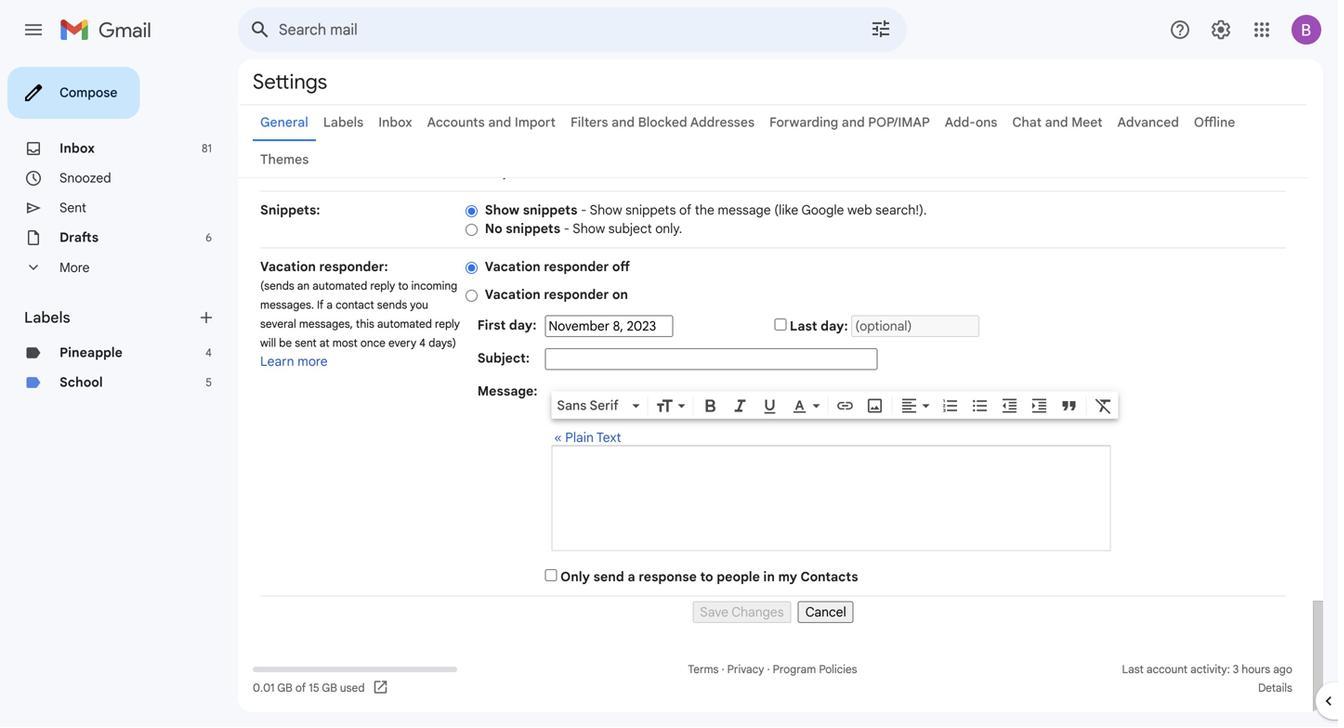 Task type: describe. For each thing, give the bounding box(es) containing it.
0.01 gb of 15 gb used
[[253, 682, 365, 696]]

only
[[560, 569, 590, 585]]

add-
[[945, 114, 976, 131]]

add-ons link
[[945, 114, 998, 131]]

message:
[[477, 383, 538, 400]]

chat and meet link
[[1012, 114, 1103, 131]]

once
[[360, 336, 386, 350]]

message
[[718, 202, 771, 218]]

- for show snippets of the message (like google web search!).
[[581, 202, 587, 218]]

only.
[[655, 221, 682, 237]]

0 horizontal spatial inbox link
[[59, 140, 95, 157]]

activity:
[[1191, 663, 1230, 677]]

themes link
[[260, 151, 309, 168]]

filters
[[571, 114, 608, 131]]

search!).
[[876, 202, 927, 218]]

offline
[[1194, 114, 1235, 131]]

vacation responder off
[[485, 259, 630, 275]]

bulleted list ‪(⌘⇧8)‬ image
[[971, 397, 989, 415]]

more button
[[0, 253, 223, 283]]

advanced
[[1118, 114, 1179, 131]]

more
[[59, 260, 90, 276]]

last for last account activity: 3 hours ago details
[[1122, 663, 1144, 677]]

contact
[[336, 298, 374, 312]]

accounts and import link
[[427, 114, 556, 131]]

link ‪(⌘k)‬ image
[[836, 397, 854, 415]]

if
[[317, 298, 324, 312]]

(sends
[[260, 279, 294, 293]]

Subject text field
[[545, 348, 878, 370]]

indent more ‪(⌘])‬ image
[[1030, 397, 1049, 415]]

No snippets radio
[[465, 223, 477, 237]]

pineapple
[[59, 345, 123, 361]]

show for show snippets
[[590, 202, 622, 218]]

the
[[695, 202, 715, 218]]

day: for first day:
[[509, 317, 537, 333]]

addresses
[[690, 114, 755, 131]]

last account activity: 3 hours ago details
[[1122, 663, 1293, 696]]

pineapple link
[[59, 345, 123, 361]]

no snippets - show subject only.
[[485, 221, 682, 237]]

snoozed link
[[59, 170, 111, 186]]

forwarding
[[770, 114, 838, 131]]

forwarding and pop/imap
[[770, 114, 930, 131]]

advanced search options image
[[862, 10, 900, 47]]

pop/imap
[[868, 114, 930, 131]]

Only send a response to people in my Contacts checkbox
[[545, 570, 557, 582]]

google
[[802, 202, 844, 218]]

3
[[1233, 663, 1239, 677]]

snoozed
[[59, 170, 111, 186]]

snippets up only.
[[626, 202, 676, 218]]

program policies link
[[773, 663, 857, 677]]

import
[[515, 114, 556, 131]]

school link
[[59, 375, 103, 391]]

1 vertical spatial automated
[[377, 317, 432, 331]]

sent inside vacation responder: (sends an automated reply to incoming messages. if a contact sends you several messages, this automated reply will be sent at most once every 4 days) learn more
[[295, 336, 317, 350]]

settings
[[253, 69, 327, 95]]

1 · from the left
[[722, 663, 724, 677]]

ons
[[976, 114, 998, 131]]

web
[[848, 202, 872, 218]]

4 inside labels navigation
[[205, 346, 212, 360]]

learn more link
[[260, 354, 328, 370]]

first day:
[[477, 317, 537, 333]]

sends
[[377, 298, 407, 312]]

sans
[[557, 398, 587, 414]]

cancel
[[805, 605, 846, 621]]

inbox for rightmost inbox link
[[378, 114, 412, 131]]

in
[[763, 569, 775, 585]]

only send a response to people in my contacts
[[560, 569, 858, 585]]

subject
[[609, 221, 652, 237]]

days)
[[429, 336, 456, 350]]

underline ‪(⌘u)‬ image
[[761, 398, 779, 416]]

show for no snippets
[[573, 221, 605, 237]]

show snippets - show snippets of the message (like google web search!).
[[485, 202, 927, 218]]

vacation for vacation responder on
[[485, 287, 541, 303]]

several
[[260, 317, 296, 331]]

cancel button
[[798, 602, 854, 624]]

81
[[202, 142, 212, 156]]

filters and blocked addresses link
[[571, 114, 755, 131]]

insert image image
[[866, 397, 884, 415]]

gmail image
[[59, 11, 161, 48]]

school
[[59, 375, 103, 391]]

general link
[[260, 114, 308, 131]]

this
[[356, 317, 374, 331]]

settings image
[[1210, 19, 1232, 41]]

Last day: checkbox
[[774, 319, 786, 331]]

you
[[410, 298, 428, 312]]

only
[[485, 164, 509, 180]]

on
[[612, 287, 628, 303]]

details
[[1258, 682, 1293, 696]]

and for chat
[[1045, 114, 1068, 131]]

compose button
[[7, 67, 140, 119]]

1 gb from the left
[[277, 682, 293, 696]]

learn
[[260, 354, 294, 370]]

of inside footer
[[295, 682, 306, 696]]

main menu image
[[22, 19, 45, 41]]

offline link
[[1194, 114, 1235, 131]]

save changes
[[700, 605, 784, 621]]

used
[[340, 682, 365, 696]]

2 gb from the left
[[322, 682, 337, 696]]

responder:
[[319, 259, 388, 275]]

no
[[485, 221, 503, 237]]

1 vertical spatial reply
[[435, 317, 460, 331]]

advanced link
[[1118, 114, 1179, 131]]

me.
[[528, 164, 550, 180]]

send
[[593, 569, 624, 585]]

First day: text field
[[545, 316, 673, 337]]

quote ‪(⌘⇧9)‬ image
[[1060, 397, 1078, 415]]

chat
[[1012, 114, 1042, 131]]

0 vertical spatial reply
[[370, 279, 395, 293]]

a inside vacation responder: (sends an automated reply to incoming messages. if a contact sends you several messages, this automated reply will be sent at most once every 4 days) learn more
[[327, 298, 333, 312]]



Task type: vqa. For each thing, say whether or not it's contained in the screenshot.
Show associated with No snippets
yes



Task type: locate. For each thing, give the bounding box(es) containing it.
0 horizontal spatial gb
[[277, 682, 293, 696]]

themes
[[260, 151, 309, 168]]

labels up pineapple link
[[24, 309, 70, 327]]

day: right fixed end date option
[[821, 318, 848, 335]]

vacation for vacation responder off
[[485, 259, 541, 275]]

0 vertical spatial last
[[790, 318, 817, 335]]

0 vertical spatial -
[[581, 202, 587, 218]]

response
[[639, 569, 697, 585]]

vacation right vacation responder off option
[[485, 259, 541, 275]]

general
[[260, 114, 308, 131]]

inbox link right labels link at the top of the page
[[378, 114, 412, 131]]

automated down responder:
[[312, 279, 367, 293]]

1 horizontal spatial labels
[[323, 114, 364, 131]]

sent
[[1258, 145, 1283, 162], [295, 336, 317, 350]]

and for filters
[[612, 114, 635, 131]]

every
[[388, 336, 416, 350]]

subject:
[[477, 350, 530, 367]]

by
[[1177, 145, 1192, 162]]

navigation containing save changes
[[260, 597, 1286, 624]]

more
[[297, 354, 328, 370]]

remove formatting ‪(⌘\)‬ image
[[1094, 397, 1113, 415]]

serif
[[590, 398, 619, 414]]

reply up sends on the left of page
[[370, 279, 395, 293]]

2 responder from the top
[[544, 287, 609, 303]]

follow link to manage storage image
[[372, 679, 391, 698]]

snippets
[[523, 202, 578, 218], [626, 202, 676, 218], [506, 221, 560, 237]]

labels for labels heading at the top of page
[[24, 309, 70, 327]]

1 and from the left
[[488, 114, 511, 131]]

a right send in the bottom of the page
[[628, 569, 635, 585]]

most
[[332, 336, 358, 350]]

account
[[1147, 663, 1188, 677]]

0 horizontal spatial sent
[[295, 336, 317, 350]]

forwarding and pop/imap link
[[770, 114, 930, 131]]

· right privacy link
[[767, 663, 770, 677]]

drafts link
[[59, 230, 99, 246]]

1 horizontal spatial -
[[581, 202, 587, 218]]

to inside vacation responder: (sends an automated reply to incoming messages. if a contact sends you several messages, this automated reply will be sent at most once every 4 days) learn more
[[398, 279, 408, 293]]

numbered list ‪(⌘⇧7)‬ image
[[941, 397, 959, 415]]

·
[[722, 663, 724, 677], [767, 663, 770, 677]]

4 left days)
[[419, 336, 426, 350]]

1 vertical spatial responder
[[544, 287, 609, 303]]

0 vertical spatial of
[[679, 202, 692, 218]]

) by messages sent only to me.
[[485, 145, 1283, 180]]

sent left at
[[295, 336, 317, 350]]

inbox for inbox link to the left
[[59, 140, 95, 157]]

Vacation responder on radio
[[465, 289, 477, 303]]

footer containing terms
[[238, 661, 1308, 698]]

chat and meet
[[1012, 114, 1103, 131]]

1 vertical spatial inbox
[[59, 140, 95, 157]]

contacts
[[800, 569, 858, 585]]

0 horizontal spatial last
[[790, 318, 817, 335]]

inbox
[[378, 114, 412, 131], [59, 140, 95, 157]]

snippets right no in the top of the page
[[506, 221, 560, 237]]

1 horizontal spatial last
[[1122, 663, 1144, 677]]

formatting options toolbar
[[551, 392, 1118, 419]]

4 and from the left
[[1045, 114, 1068, 131]]

1 vertical spatial -
[[564, 221, 570, 237]]

last inside last account activity: 3 hours ago details
[[1122, 663, 1144, 677]]

responder
[[544, 259, 609, 275], [544, 287, 609, 303]]

day: right first
[[509, 317, 537, 333]]

0 vertical spatial sent
[[1258, 145, 1283, 162]]

inbox up the snoozed
[[59, 140, 95, 157]]

1 horizontal spatial sent
[[1258, 145, 1283, 162]]

1 vertical spatial a
[[628, 569, 635, 585]]

and right chat at the right
[[1045, 114, 1068, 131]]

15
[[309, 682, 319, 696]]

1 vertical spatial sent
[[295, 336, 317, 350]]

accounts
[[427, 114, 485, 131]]

0 horizontal spatial automated
[[312, 279, 367, 293]]

labels inside navigation
[[24, 309, 70, 327]]

show up no in the top of the page
[[485, 202, 520, 218]]

sent
[[59, 200, 86, 216]]

ago
[[1273, 663, 1293, 677]]

Last day: text field
[[851, 316, 980, 337]]

reply up days)
[[435, 317, 460, 331]]

sans serif
[[557, 398, 619, 414]]

1 responder from the top
[[544, 259, 609, 275]]

search mail image
[[243, 13, 277, 46]]

vacation up '(sends'
[[260, 259, 316, 275]]

1 vertical spatial inbox link
[[59, 140, 95, 157]]

automated
[[312, 279, 367, 293], [377, 317, 432, 331]]

2 and from the left
[[612, 114, 635, 131]]

labels link
[[323, 114, 364, 131]]

sent right messages
[[1258, 145, 1283, 162]]

1 horizontal spatial reply
[[435, 317, 460, 331]]

at
[[319, 336, 330, 350]]

filters and blocked addresses
[[571, 114, 755, 131]]

show up no snippets - show subject only.
[[590, 202, 622, 218]]

6
[[206, 231, 212, 245]]

meet
[[1072, 114, 1103, 131]]

inbox inside labels navigation
[[59, 140, 95, 157]]

of left the 15
[[295, 682, 306, 696]]

0 vertical spatial automated
[[312, 279, 367, 293]]

0 horizontal spatial ·
[[722, 663, 724, 677]]

1 horizontal spatial automated
[[377, 317, 432, 331]]

show
[[485, 202, 520, 218], [590, 202, 622, 218], [573, 221, 605, 237]]

1 vertical spatial to
[[398, 279, 408, 293]]

blocked
[[638, 114, 687, 131]]

to up sends on the left of page
[[398, 279, 408, 293]]

bold ‪(⌘b)‬ image
[[701, 397, 720, 415]]

gb right 0.01
[[277, 682, 293, 696]]

0 vertical spatial labels
[[323, 114, 364, 131]]

show left 'subject'
[[573, 221, 605, 237]]

compose
[[59, 85, 118, 101]]

labels heading
[[24, 309, 197, 327]]

inbox link
[[378, 114, 412, 131], [59, 140, 95, 157]]

indent less ‪(⌘[)‬ image
[[1000, 397, 1019, 415]]

- up vacation responder off
[[564, 221, 570, 237]]

labels for labels link at the top of the page
[[323, 114, 364, 131]]

details link
[[1258, 682, 1293, 696]]

responder for off
[[544, 259, 609, 275]]

to
[[513, 164, 525, 180], [398, 279, 408, 293], [700, 569, 713, 585]]

4 inside vacation responder: (sends an automated reply to incoming messages. if a contact sends you several messages, this automated reply will be sent at most once every 4 days) learn more
[[419, 336, 426, 350]]

and left import
[[488, 114, 511, 131]]

0 vertical spatial inbox
[[378, 114, 412, 131]]

0 horizontal spatial of
[[295, 682, 306, 696]]

1 horizontal spatial of
[[679, 202, 692, 218]]

0 horizontal spatial inbox
[[59, 140, 95, 157]]

gb right the 15
[[322, 682, 337, 696]]

1 vertical spatial labels
[[24, 309, 70, 327]]

· right terms link
[[722, 663, 724, 677]]

last day:
[[790, 318, 848, 335]]

« plain text
[[554, 430, 621, 446]]

1 horizontal spatial day:
[[821, 318, 848, 335]]

0 vertical spatial responder
[[544, 259, 609, 275]]

sans serif option
[[553, 397, 629, 415]]

messages,
[[299, 317, 353, 331]]

changes
[[732, 605, 784, 621]]

italic ‪(⌘i)‬ image
[[731, 397, 749, 415]]

2 vertical spatial to
[[700, 569, 713, 585]]

terms · privacy · program policies
[[688, 663, 857, 677]]

- for show subject only.
[[564, 221, 570, 237]]

1 vertical spatial of
[[295, 682, 306, 696]]

hours
[[1242, 663, 1271, 677]]

inbox right labels link at the top of the page
[[378, 114, 412, 131]]

terms
[[688, 663, 719, 677]]

to left people
[[700, 569, 713, 585]]

1 vertical spatial last
[[1122, 663, 1144, 677]]

Search mail text field
[[279, 20, 818, 39]]

responder down vacation responder off
[[544, 287, 609, 303]]

responder for on
[[544, 287, 609, 303]]

- up no snippets - show subject only.
[[581, 202, 587, 218]]

navigation
[[260, 597, 1286, 624]]

1 horizontal spatial gb
[[322, 682, 337, 696]]

and right the filters
[[612, 114, 635, 131]]

Show snippets radio
[[465, 204, 477, 218]]

(like
[[774, 202, 798, 218]]

sent link
[[59, 200, 86, 216]]

1 horizontal spatial 4
[[419, 336, 426, 350]]

messages.
[[260, 298, 314, 312]]

2 · from the left
[[767, 663, 770, 677]]

0 horizontal spatial day:
[[509, 317, 537, 333]]

sent inside ) by messages sent only to me.
[[1258, 145, 1283, 162]]

last right fixed end date option
[[790, 318, 817, 335]]

of
[[679, 202, 692, 218], [295, 682, 306, 696]]

1 horizontal spatial a
[[628, 569, 635, 585]]

0 horizontal spatial labels
[[24, 309, 70, 327]]

be
[[279, 336, 292, 350]]

policies
[[819, 663, 857, 677]]

0 vertical spatial a
[[327, 298, 333, 312]]

and
[[488, 114, 511, 131], [612, 114, 635, 131], [842, 114, 865, 131], [1045, 114, 1068, 131]]

inbox link up the snoozed
[[59, 140, 95, 157]]

and left pop/imap
[[842, 114, 865, 131]]

0 vertical spatial to
[[513, 164, 525, 180]]

vacation responder on
[[485, 287, 628, 303]]

an
[[297, 279, 310, 293]]

responder up vacation responder on
[[544, 259, 609, 275]]

0.01
[[253, 682, 275, 696]]

2 horizontal spatial to
[[700, 569, 713, 585]]

0 horizontal spatial a
[[327, 298, 333, 312]]

and for forwarding
[[842, 114, 865, 131]]

0 vertical spatial inbox link
[[378, 114, 412, 131]]

a right "if"
[[327, 298, 333, 312]]

my
[[778, 569, 797, 585]]

and for accounts
[[488, 114, 511, 131]]

reply
[[370, 279, 395, 293], [435, 317, 460, 331]]

incoming
[[411, 279, 457, 293]]

labels right general link
[[323, 114, 364, 131]]

0 horizontal spatial reply
[[370, 279, 395, 293]]

people
[[717, 569, 760, 585]]

vacation for vacation responder: (sends an automated reply to incoming messages. if a contact sends you several messages, this automated reply will be sent at most once every 4 days) learn more
[[260, 259, 316, 275]]

vacation responder: (sends an automated reply to incoming messages. if a contact sends you several messages, this automated reply will be sent at most once every 4 days) learn more
[[260, 259, 460, 370]]

None search field
[[238, 7, 907, 52]]

4 up 5
[[205, 346, 212, 360]]

1 horizontal spatial to
[[513, 164, 525, 180]]

1 horizontal spatial inbox
[[378, 114, 412, 131]]

off
[[612, 259, 630, 275]]

of left the
[[679, 202, 692, 218]]

labels navigation
[[0, 59, 238, 728]]

0 horizontal spatial to
[[398, 279, 408, 293]]

last left the account
[[1122, 663, 1144, 677]]

save
[[700, 605, 729, 621]]

vacation up first day:
[[485, 287, 541, 303]]

0 horizontal spatial 4
[[205, 346, 212, 360]]

will
[[260, 336, 276, 350]]

last for last day:
[[790, 318, 817, 335]]

to inside ) by messages sent only to me.
[[513, 164, 525, 180]]

snippets up no snippets - show subject only.
[[523, 202, 578, 218]]

0 horizontal spatial -
[[564, 221, 570, 237]]

Vacation responder off radio
[[465, 261, 477, 275]]

support image
[[1169, 19, 1191, 41]]

1 horizontal spatial inbox link
[[378, 114, 412, 131]]

3 and from the left
[[842, 114, 865, 131]]

automated up 'every'
[[377, 317, 432, 331]]

day: for last day:
[[821, 318, 848, 335]]

footer
[[238, 661, 1308, 698]]

to left me.
[[513, 164, 525, 180]]

snippets for show snippets of the message (like google web search!).
[[523, 202, 578, 218]]

vacation inside vacation responder: (sends an automated reply to incoming messages. if a contact sends you several messages, this automated reply will be sent at most once every 4 days) learn more
[[260, 259, 316, 275]]

1 horizontal spatial ·
[[767, 663, 770, 677]]

snippets for show subject only.
[[506, 221, 560, 237]]

save changes button
[[693, 602, 791, 624]]



